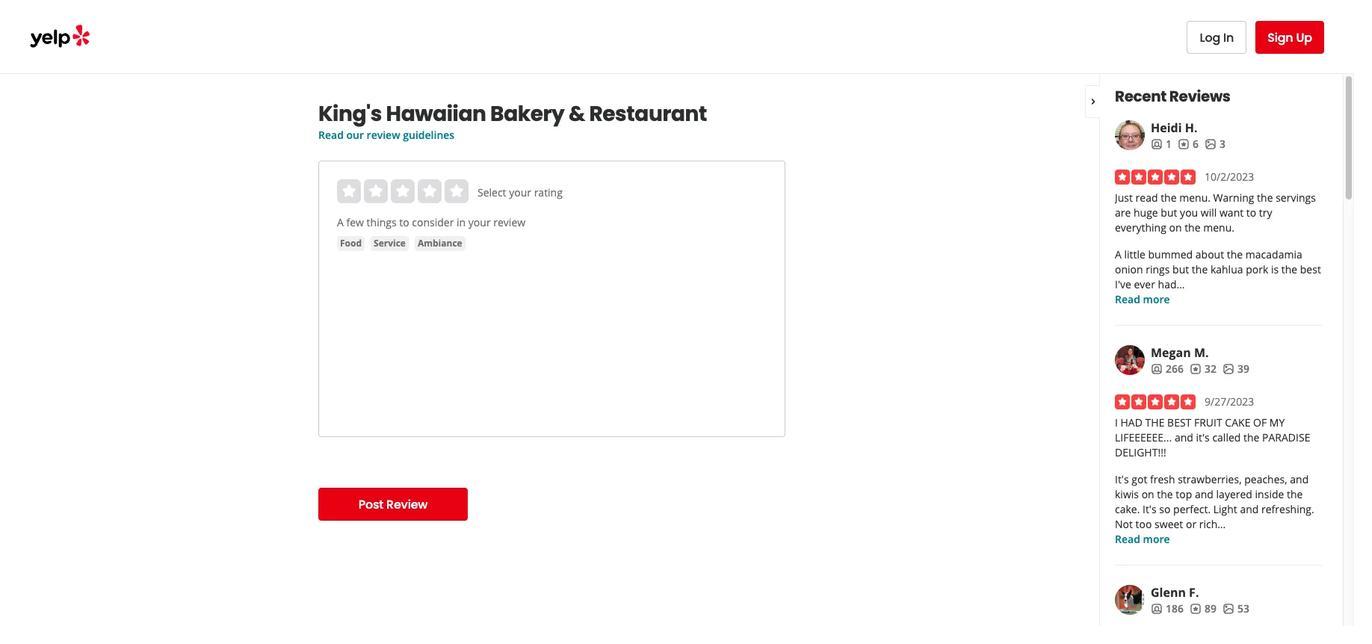 Task type: locate. For each thing, give the bounding box(es) containing it.
but left the you
[[1161, 206, 1178, 220]]

1 more from the top
[[1143, 292, 1170, 306]]

0 vertical spatial 16 photos v2 image
[[1205, 138, 1217, 150]]

2 vertical spatial reviews element
[[1190, 602, 1217, 617]]

read down the not
[[1115, 532, 1141, 546]]

2 more from the top
[[1143, 532, 1170, 546]]

close sidebar icon image
[[1088, 95, 1100, 107], [1088, 95, 1100, 107]]

5 star rating image for megan m.
[[1115, 395, 1196, 410]]

my
[[1270, 416, 1285, 430]]

photos element
[[1205, 137, 1226, 152], [1223, 362, 1250, 377], [1223, 602, 1250, 617]]

read more down too
[[1115, 532, 1170, 546]]

1 vertical spatial but
[[1173, 262, 1189, 277]]

16 review v2 image for h.
[[1178, 138, 1190, 150]]

read more button down too
[[1115, 532, 1170, 547]]

will
[[1201, 206, 1217, 220]]

0 vertical spatial 16 review v2 image
[[1178, 138, 1190, 150]]

1 vertical spatial on
[[1142, 487, 1155, 502]]

2 friends element from the top
[[1151, 362, 1184, 377]]

cake
[[1225, 416, 1251, 430]]

0 vertical spatial 5 star rating image
[[1115, 170, 1196, 185]]

1 5 star rating image from the top
[[1115, 170, 1196, 185]]

reviews element down the f.
[[1190, 602, 1217, 617]]

0 horizontal spatial it's
[[1115, 472, 1129, 487]]

1 vertical spatial more
[[1143, 532, 1170, 546]]

0 vertical spatial more
[[1143, 292, 1170, 306]]

the right read
[[1161, 191, 1177, 205]]

your left rating
[[509, 185, 531, 200]]

log in
[[1200, 29, 1234, 46]]

6
[[1193, 137, 1199, 151]]

read inside king's hawaiian bakery & restaurant read our review guidelines
[[318, 128, 344, 142]]

5 star rating image
[[1115, 170, 1196, 185], [1115, 395, 1196, 410]]

it's left so
[[1143, 502, 1157, 517]]

reviews element
[[1178, 137, 1199, 152], [1190, 362, 1217, 377], [1190, 602, 1217, 617]]

a inside a little bummed about the macadamia onion rings but the kahlua pork is the best i've ever had…
[[1115, 247, 1122, 262]]

0 vertical spatial read more
[[1115, 292, 1170, 306]]

heidi
[[1151, 120, 1182, 136]]

reviews element for m.
[[1190, 362, 1217, 377]]

to left try
[[1247, 206, 1257, 220]]

39
[[1238, 362, 1250, 376]]

read more button down "ever"
[[1115, 292, 1170, 307]]

it's got fresh strawberries, peaches, and kiwis on the top and layered inside the cake. it's so perfect. light and refreshing. not too sweet or rich…
[[1115, 472, 1315, 531]]

16 friends v2 image left 1
[[1151, 138, 1163, 150]]

0 horizontal spatial on
[[1142, 487, 1155, 502]]

2 vertical spatial friends element
[[1151, 602, 1184, 617]]

but inside just read the menu. warning the servings are huge but you will want to try everything on the menu.
[[1161, 206, 1178, 220]]

bummed
[[1149, 247, 1193, 262]]

menu.
[[1180, 191, 1211, 205], [1204, 221, 1235, 235]]

reviews element down m.
[[1190, 362, 1217, 377]]

1 vertical spatial it's
[[1143, 502, 1157, 517]]

h.
[[1185, 120, 1198, 136]]

reviews element containing 89
[[1190, 602, 1217, 617]]

the down of
[[1244, 431, 1260, 445]]

menu. up the you
[[1180, 191, 1211, 205]]

bakery
[[490, 99, 565, 129]]

266
[[1166, 362, 1184, 376]]

0 vertical spatial on
[[1169, 221, 1182, 235]]

more down "ever"
[[1143, 292, 1170, 306]]

1 vertical spatial read more button
[[1115, 532, 1170, 547]]

2 vertical spatial photos element
[[1223, 602, 1250, 617]]

had
[[1121, 416, 1143, 430]]

2 16 friends v2 image from the top
[[1151, 363, 1163, 375]]

1 vertical spatial photos element
[[1223, 362, 1250, 377]]

2 read more button from the top
[[1115, 532, 1170, 547]]

16 review v2 image
[[1178, 138, 1190, 150], [1190, 363, 1202, 375]]

post
[[359, 496, 384, 513]]

and
[[1175, 431, 1194, 445], [1290, 472, 1309, 487], [1195, 487, 1214, 502], [1240, 502, 1259, 517]]

0 vertical spatial 16 friends v2 image
[[1151, 138, 1163, 150]]

called
[[1213, 431, 1241, 445]]

a left little
[[1115, 247, 1122, 262]]

5 star rating image up the
[[1115, 395, 1196, 410]]

16 friends v2 image left 266
[[1151, 363, 1163, 375]]

0 vertical spatial read more button
[[1115, 292, 1170, 307]]

menu. down 'will'
[[1204, 221, 1235, 235]]

on inside it's got fresh strawberries, peaches, and kiwis on the top and layered inside the cake. it's so perfect. light and refreshing. not too sweet or rich…
[[1142, 487, 1155, 502]]

5 star rating image up read
[[1115, 170, 1196, 185]]

sign up button
[[1256, 21, 1325, 54]]

0 vertical spatial review
[[367, 128, 400, 142]]

try
[[1259, 206, 1273, 220]]

read for heidi h.
[[1115, 292, 1141, 306]]

1 horizontal spatial review
[[494, 215, 526, 229]]

read more
[[1115, 292, 1170, 306], [1115, 532, 1170, 546]]

reviews element containing 6
[[1178, 137, 1199, 152]]

friends element for megan m.
[[1151, 362, 1184, 377]]

1 vertical spatial a
[[1115, 247, 1122, 262]]

1 read more button from the top
[[1115, 292, 1170, 307]]

are
[[1115, 206, 1131, 220]]

0 horizontal spatial review
[[367, 128, 400, 142]]

guidelines
[[403, 128, 455, 142]]

reviews element down h.
[[1178, 137, 1199, 152]]

0 horizontal spatial a
[[337, 215, 344, 229]]

but up had…
[[1173, 262, 1189, 277]]

friends element for glenn f.
[[1151, 602, 1184, 617]]

1 friends element from the top
[[1151, 137, 1172, 152]]

but
[[1161, 206, 1178, 220], [1173, 262, 1189, 277]]

1 vertical spatial 16 photos v2 image
[[1223, 363, 1235, 375]]

None radio
[[364, 179, 388, 203], [391, 179, 415, 203], [418, 179, 442, 203], [445, 179, 469, 203], [364, 179, 388, 203], [391, 179, 415, 203], [418, 179, 442, 203], [445, 179, 469, 203]]

the
[[1146, 416, 1165, 430]]

None radio
[[337, 179, 361, 203]]

16 friends v2 image
[[1151, 138, 1163, 150], [1151, 363, 1163, 375]]

king's
[[318, 99, 382, 129]]

2 5 star rating image from the top
[[1115, 395, 1196, 410]]

heidi h.
[[1151, 120, 1198, 136]]

photos element containing 39
[[1223, 362, 1250, 377]]

read left our
[[318, 128, 344, 142]]

1 16 friends v2 image from the top
[[1151, 138, 1163, 150]]

review right our
[[367, 128, 400, 142]]

0 horizontal spatial your
[[469, 215, 491, 229]]

1 vertical spatial review
[[494, 215, 526, 229]]

photo of glenn f. image
[[1115, 585, 1145, 615]]

friends element down glenn
[[1151, 602, 1184, 617]]

the down the about
[[1192, 262, 1208, 277]]

3
[[1220, 137, 1226, 151]]

log in button
[[1187, 21, 1247, 54]]

read more for heidi h.
[[1115, 292, 1170, 306]]

photos element containing 3
[[1205, 137, 1226, 152]]

it's
[[1115, 472, 1129, 487], [1143, 502, 1157, 517]]

read more button for heidi h.
[[1115, 292, 1170, 307]]

and down best
[[1175, 431, 1194, 445]]

on down the you
[[1169, 221, 1182, 235]]

reviews element containing 32
[[1190, 362, 1217, 377]]

0 vertical spatial but
[[1161, 206, 1178, 220]]

photos element right the 89
[[1223, 602, 1250, 617]]

0 vertical spatial reviews element
[[1178, 137, 1199, 152]]

1 horizontal spatial it's
[[1143, 502, 1157, 517]]

so
[[1160, 502, 1171, 517]]

and up refreshing.
[[1290, 472, 1309, 487]]

warning
[[1214, 191, 1255, 205]]

things
[[367, 215, 397, 229]]

lifeeeeee...
[[1115, 431, 1172, 445]]

a for a little bummed about the macadamia onion rings but the kahlua pork is the best i've ever had…
[[1115, 247, 1122, 262]]

1 vertical spatial 5 star rating image
[[1115, 395, 1196, 410]]

it's
[[1196, 431, 1210, 445]]

16 review v2 image left 6
[[1178, 138, 1190, 150]]

but inside a little bummed about the macadamia onion rings but the kahlua pork is the best i've ever had…
[[1173, 262, 1189, 277]]

read down i've
[[1115, 292, 1141, 306]]

rings
[[1146, 262, 1170, 277]]

the
[[1161, 191, 1177, 205], [1257, 191, 1273, 205], [1185, 221, 1201, 235], [1227, 247, 1243, 262], [1192, 262, 1208, 277], [1282, 262, 1298, 277], [1244, 431, 1260, 445], [1157, 487, 1173, 502], [1287, 487, 1303, 502]]

16 review v2 image left 32
[[1190, 363, 1202, 375]]

0 vertical spatial friends element
[[1151, 137, 1172, 152]]

up
[[1297, 29, 1313, 46]]

on inside just read the menu. warning the servings are huge but you will want to try everything on the menu.
[[1169, 221, 1182, 235]]

in
[[1224, 29, 1234, 46]]

food
[[340, 237, 362, 250]]

1 vertical spatial 16 review v2 image
[[1190, 363, 1202, 375]]

1 horizontal spatial to
[[1247, 206, 1257, 220]]

1 read more from the top
[[1115, 292, 1170, 306]]

0 vertical spatial photos element
[[1205, 137, 1226, 152]]

kiwis
[[1115, 487, 1139, 502]]

fresh
[[1150, 472, 1175, 487]]

photos element containing 53
[[1223, 602, 1250, 617]]

2 read more from the top
[[1115, 532, 1170, 546]]

photo of heidi h. image
[[1115, 120, 1145, 150]]

photos element right 6
[[1205, 137, 1226, 152]]

more down sweet in the bottom of the page
[[1143, 532, 1170, 546]]

more
[[1143, 292, 1170, 306], [1143, 532, 1170, 546]]

i've
[[1115, 277, 1132, 292]]

0 horizontal spatial to
[[399, 215, 409, 229]]

1 horizontal spatial your
[[509, 185, 531, 200]]

16 photos v2 image left 53
[[1223, 603, 1235, 615]]

onion
[[1115, 262, 1143, 277]]

friends element containing 1
[[1151, 137, 1172, 152]]

friends element containing 186
[[1151, 602, 1184, 617]]

a left few
[[337, 215, 344, 229]]

3 friends element from the top
[[1151, 602, 1184, 617]]

16 photos v2 image for heidi h.
[[1205, 138, 1217, 150]]

2 vertical spatial 16 photos v2 image
[[1223, 603, 1235, 615]]

photos element for heidi h.
[[1205, 137, 1226, 152]]

1 vertical spatial friends element
[[1151, 362, 1184, 377]]

review inside king's hawaiian bakery & restaurant read our review guidelines
[[367, 128, 400, 142]]

friends element containing 266
[[1151, 362, 1184, 377]]

1 vertical spatial reviews element
[[1190, 362, 1217, 377]]

want
[[1220, 206, 1244, 220]]

to inside just read the menu. warning the servings are huge but you will want to try everything on the menu.
[[1247, 206, 1257, 220]]

16 photos v2 image left 39
[[1223, 363, 1235, 375]]

read for megan m.
[[1115, 532, 1141, 546]]

the down the you
[[1185, 221, 1201, 235]]

on down the got
[[1142, 487, 1155, 502]]

about
[[1196, 247, 1225, 262]]

friends element down megan
[[1151, 362, 1184, 377]]

reviews element for f.
[[1190, 602, 1217, 617]]

king's hawaiian bakery & restaurant read our review guidelines
[[318, 99, 707, 142]]

1 horizontal spatial on
[[1169, 221, 1182, 235]]

friends element down heidi
[[1151, 137, 1172, 152]]

16 photos v2 image left 3
[[1205, 138, 1217, 150]]

f.
[[1189, 585, 1199, 601]]

0 vertical spatial read
[[318, 128, 344, 142]]

log
[[1200, 29, 1221, 46]]

16 photos v2 image
[[1205, 138, 1217, 150], [1223, 363, 1235, 375], [1223, 603, 1235, 615]]

the up so
[[1157, 487, 1173, 502]]

friends element
[[1151, 137, 1172, 152], [1151, 362, 1184, 377], [1151, 602, 1184, 617]]

1 vertical spatial read
[[1115, 292, 1141, 306]]

it's up the kiwis
[[1115, 472, 1129, 487]]

0 vertical spatial a
[[337, 215, 344, 229]]

huge
[[1134, 206, 1158, 220]]

review down select your rating
[[494, 215, 526, 229]]

read more button
[[1115, 292, 1170, 307], [1115, 532, 1170, 547]]

the right is
[[1282, 262, 1298, 277]]

1 horizontal spatial a
[[1115, 247, 1122, 262]]

your right in
[[469, 215, 491, 229]]

friends element for heidi h.
[[1151, 137, 1172, 152]]

32
[[1205, 362, 1217, 376]]

a
[[337, 215, 344, 229], [1115, 247, 1122, 262]]

read
[[318, 128, 344, 142], [1115, 292, 1141, 306], [1115, 532, 1141, 546]]

read more down "ever"
[[1115, 292, 1170, 306]]

1 vertical spatial read more
[[1115, 532, 1170, 546]]

kahlua
[[1211, 262, 1244, 277]]

2 vertical spatial read
[[1115, 532, 1141, 546]]

photos element right 32
[[1223, 362, 1250, 377]]

1 vertical spatial 16 friends v2 image
[[1151, 363, 1163, 375]]

to right things
[[399, 215, 409, 229]]

89
[[1205, 602, 1217, 616]]

refreshing.
[[1262, 502, 1315, 517]]



Task type: describe. For each thing, give the bounding box(es) containing it.
m.
[[1194, 345, 1209, 361]]

0 vertical spatial it's
[[1115, 472, 1129, 487]]

service
[[374, 237, 406, 250]]

megan
[[1151, 345, 1191, 361]]

select your rating
[[478, 185, 563, 200]]

i had the best fruit cake of my lifeeeeee... and it's called the paradise delight!!!
[[1115, 416, 1311, 460]]

a for a few things to consider in your review
[[337, 215, 344, 229]]

read
[[1136, 191, 1158, 205]]

glenn f.
[[1151, 585, 1199, 601]]

select
[[478, 185, 506, 200]]

more for megan m.
[[1143, 532, 1170, 546]]

more for heidi h.
[[1143, 292, 1170, 306]]

ever
[[1134, 277, 1156, 292]]

photos element for glenn f.
[[1223, 602, 1250, 617]]

megan m.
[[1151, 345, 1209, 361]]

sign up
[[1268, 29, 1313, 46]]

you
[[1180, 206, 1198, 220]]

reviews element for h.
[[1178, 137, 1199, 152]]

just
[[1115, 191, 1133, 205]]

of
[[1254, 416, 1267, 430]]

and down layered
[[1240, 502, 1259, 517]]

light
[[1214, 502, 1238, 517]]

our
[[346, 128, 364, 142]]

got
[[1132, 472, 1148, 487]]

5 star rating image for heidi h.
[[1115, 170, 1196, 185]]

1 vertical spatial your
[[469, 215, 491, 229]]

top
[[1176, 487, 1193, 502]]

little
[[1125, 247, 1146, 262]]

rating element
[[337, 179, 469, 203]]

16 review v2 image for m.
[[1190, 363, 1202, 375]]

&
[[569, 99, 585, 129]]

the inside the 'i had the best fruit cake of my lifeeeeee... and it's called the paradise delight!!!'
[[1244, 431, 1260, 445]]

the up try
[[1257, 191, 1273, 205]]

pork
[[1246, 262, 1269, 277]]

rich…
[[1200, 517, 1226, 531]]

sign
[[1268, 29, 1294, 46]]

9/27/2023
[[1205, 395, 1255, 409]]

sweet
[[1155, 517, 1184, 531]]

0 vertical spatial your
[[509, 185, 531, 200]]

read more button for megan m.
[[1115, 532, 1170, 547]]

too
[[1136, 517, 1152, 531]]

restaurant
[[589, 99, 707, 129]]

cake.
[[1115, 502, 1140, 517]]

best
[[1168, 416, 1192, 430]]

the up kahlua
[[1227, 247, 1243, 262]]

16 review v2 image
[[1190, 603, 1202, 615]]

few
[[346, 215, 364, 229]]

53
[[1238, 602, 1250, 616]]

i
[[1115, 416, 1118, 430]]

the up refreshing.
[[1287, 487, 1303, 502]]

perfect.
[[1174, 502, 1211, 517]]

a little bummed about the macadamia onion rings but the kahlua pork is the best i've ever had…
[[1115, 247, 1321, 292]]

186
[[1166, 602, 1184, 616]]

16 friends v2 image
[[1151, 603, 1163, 615]]

16 photos v2 image for megan m.
[[1223, 363, 1235, 375]]

review for hawaiian
[[367, 128, 400, 142]]

reviews
[[1170, 86, 1231, 107]]

a few things to consider in your review
[[337, 215, 526, 229]]

inside
[[1255, 487, 1284, 502]]

in
[[457, 215, 466, 229]]

post review
[[359, 496, 428, 513]]

had…
[[1158, 277, 1185, 292]]

1 vertical spatial menu.
[[1204, 221, 1235, 235]]

recent reviews
[[1115, 86, 1231, 107]]

and down strawberries,
[[1195, 487, 1214, 502]]

photos element for megan m.
[[1223, 362, 1250, 377]]

everything
[[1115, 221, 1167, 235]]

or
[[1186, 517, 1197, 531]]

macadamia
[[1246, 247, 1303, 262]]

read our review guidelines link
[[318, 128, 455, 142]]

just read the menu. warning the servings are huge but you will want to try everything on the menu.
[[1115, 191, 1316, 235]]

0 vertical spatial menu.
[[1180, 191, 1211, 205]]

read more for megan m.
[[1115, 532, 1170, 546]]

peaches,
[[1245, 472, 1288, 487]]

paradise
[[1263, 431, 1311, 445]]

and inside the 'i had the best fruit cake of my lifeeeeee... and it's called the paradise delight!!!'
[[1175, 431, 1194, 445]]

recent
[[1115, 86, 1167, 107]]

best
[[1300, 262, 1321, 277]]

fruit
[[1194, 416, 1223, 430]]

photo of megan m. image
[[1115, 345, 1145, 375]]

16 photos v2 image for glenn f.
[[1223, 603, 1235, 615]]

strawberries,
[[1178, 472, 1242, 487]]

delight!!!
[[1115, 446, 1167, 460]]

review for few
[[494, 215, 526, 229]]

hawaiian
[[386, 99, 486, 129]]

not
[[1115, 517, 1133, 531]]

16 friends v2 image for megan m.
[[1151, 363, 1163, 375]]

post review button
[[318, 488, 468, 521]]

consider
[[412, 215, 454, 229]]

glenn
[[1151, 585, 1186, 601]]

is
[[1271, 262, 1279, 277]]

servings
[[1276, 191, 1316, 205]]

king's hawaiian bakery & restaurant link
[[318, 99, 786, 129]]

ambiance
[[418, 237, 462, 250]]

16 friends v2 image for heidi h.
[[1151, 138, 1163, 150]]



Task type: vqa. For each thing, say whether or not it's contained in the screenshot.
DELIGHT!!!
yes



